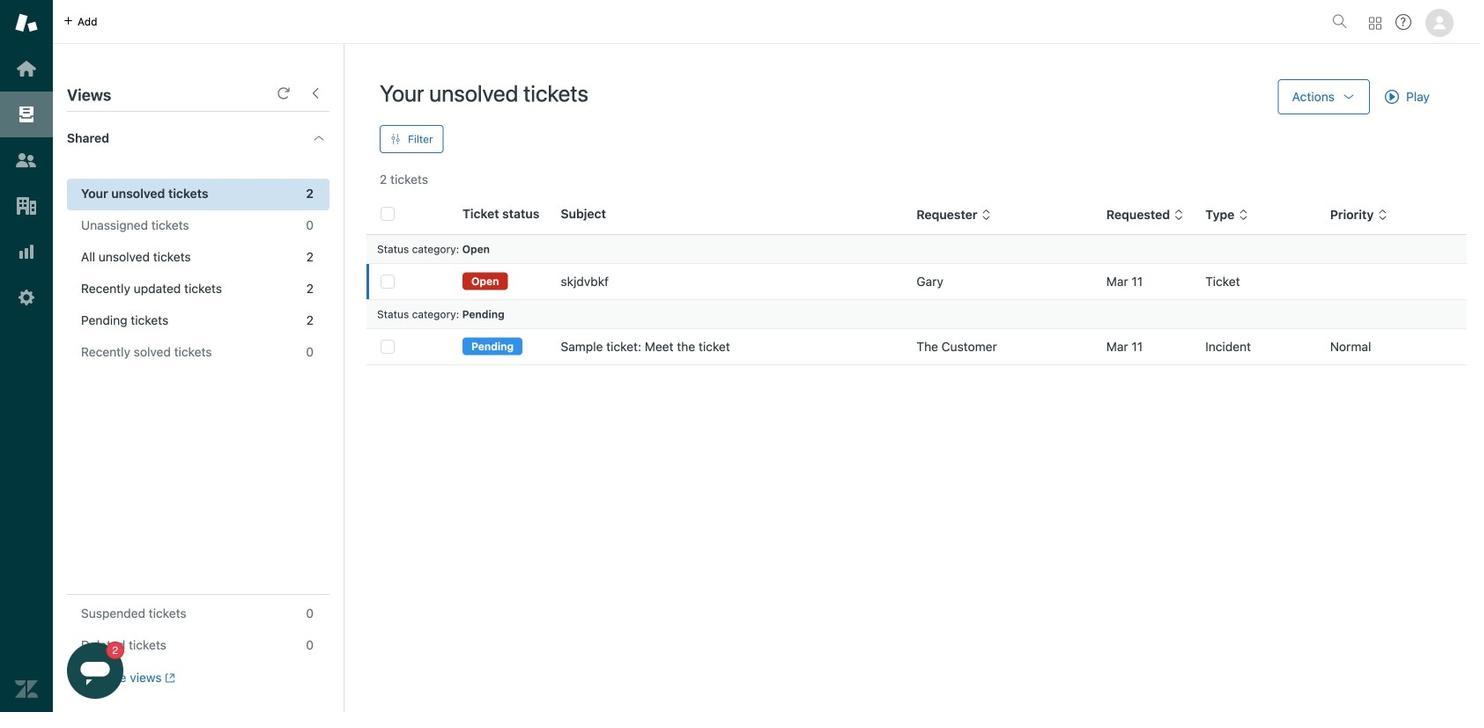Task type: describe. For each thing, give the bounding box(es) containing it.
organizations image
[[15, 195, 38, 218]]

opens in a new tab image
[[162, 673, 175, 684]]

zendesk image
[[15, 678, 38, 701]]

1 row from the top
[[367, 264, 1467, 300]]

views image
[[15, 103, 38, 126]]

customers image
[[15, 149, 38, 172]]

zendesk support image
[[15, 11, 38, 34]]

2 row from the top
[[367, 329, 1467, 365]]



Task type: vqa. For each thing, say whether or not it's contained in the screenshot.
the "Zendesk Products" image
yes



Task type: locate. For each thing, give the bounding box(es) containing it.
0 vertical spatial row
[[367, 264, 1467, 300]]

row
[[367, 264, 1467, 300], [367, 329, 1467, 365]]

reporting image
[[15, 241, 38, 263]]

hide panel views image
[[308, 86, 322, 100]]

1 vertical spatial row
[[367, 329, 1467, 365]]

refresh views pane image
[[277, 86, 291, 100]]

get started image
[[15, 57, 38, 80]]

get help image
[[1396, 14, 1411, 30]]

heading
[[53, 112, 344, 165]]

zendesk products image
[[1369, 17, 1381, 30]]

main element
[[0, 0, 53, 713]]

admin image
[[15, 286, 38, 309]]



